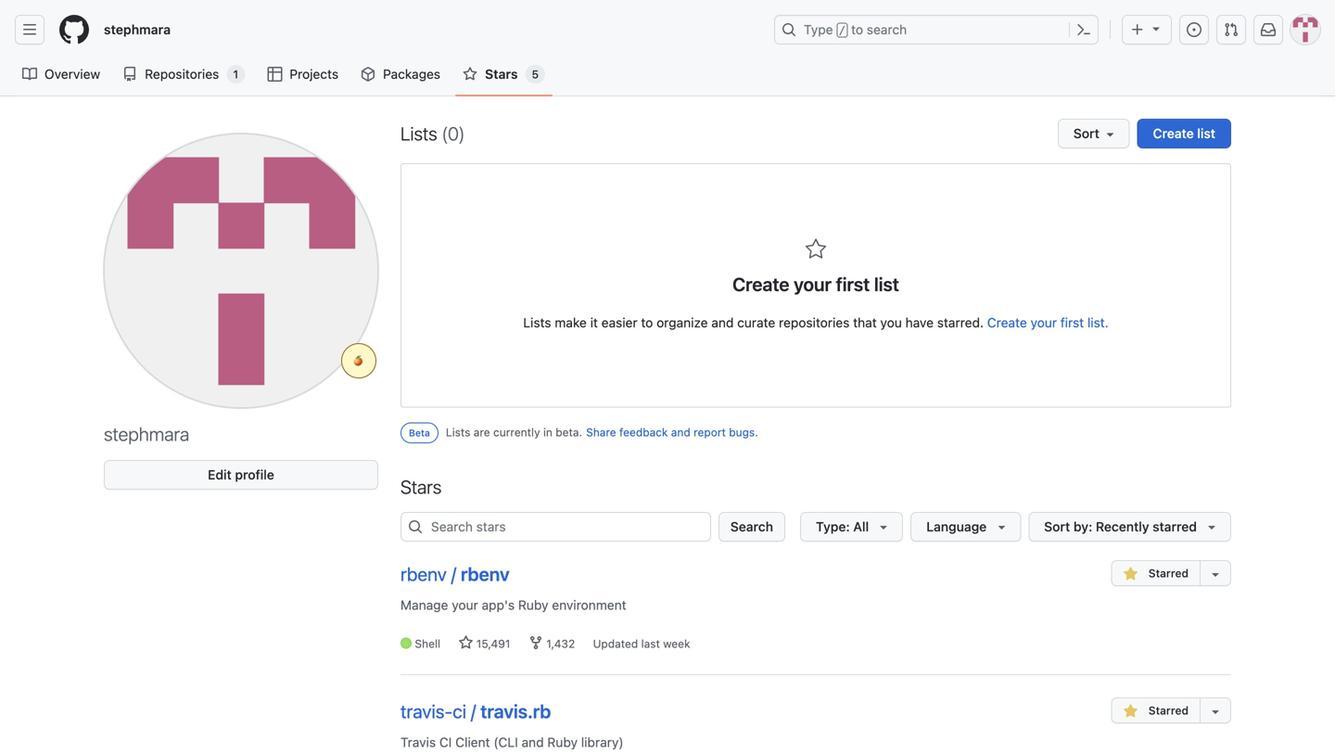 Task type: locate. For each thing, give the bounding box(es) containing it.
type:
[[816, 519, 850, 534]]

1 vertical spatial lists
[[523, 315, 551, 330]]

ruby
[[518, 597, 549, 613], [548, 735, 578, 750]]

feature release label: beta element
[[401, 423, 439, 443]]

ci
[[440, 735, 452, 750]]

0 vertical spatial sort
[[1074, 126, 1100, 141]]

0 vertical spatial star image
[[805, 238, 827, 261]]

/
[[839, 24, 846, 37], [451, 563, 457, 585], [471, 700, 476, 722]]

2 horizontal spatial lists
[[523, 315, 551, 330]]

your down rbenv / rbenv
[[452, 597, 478, 613]]

stephmara
[[104, 22, 171, 37], [104, 423, 189, 445]]

change your avatar image
[[104, 134, 378, 408]]

environment
[[552, 597, 627, 613]]

add this repository to a list image right star fill icon
[[1209, 567, 1223, 582]]

projects link
[[260, 60, 346, 88]]

by:
[[1074, 519, 1093, 534]]

0 horizontal spatial first
[[836, 273, 870, 295]]

repositories
[[779, 315, 850, 330]]

triangle down image inside type: all button
[[877, 519, 892, 534]]

ruby left library)
[[548, 735, 578, 750]]

2 starred button from the top
[[1112, 697, 1200, 723]]

1 horizontal spatial create
[[988, 315, 1028, 330]]

0 vertical spatial stephmara
[[104, 22, 171, 37]]

create list button
[[1138, 119, 1232, 148]]

5
[[532, 68, 539, 81]]

git pull request image
[[1224, 22, 1239, 37]]

type: all button
[[800, 512, 904, 542]]

lists left the make
[[523, 315, 551, 330]]

create right sort popup button
[[1153, 126, 1194, 141]]

1 vertical spatial triangle down image
[[1205, 519, 1220, 534]]

create inside button
[[1153, 126, 1194, 141]]

0 horizontal spatial list
[[875, 273, 900, 295]]

create right starred.
[[988, 315, 1028, 330]]

0 horizontal spatial lists
[[401, 122, 438, 144]]

1 vertical spatial starred
[[1146, 704, 1189, 717]]

organize
[[657, 315, 708, 330]]

overview
[[45, 66, 100, 82]]

and left curate
[[712, 315, 734, 330]]

2 horizontal spatial create
[[1153, 126, 1194, 141]]

recently
[[1096, 519, 1150, 534]]

add this repository to a list image right star fill image
[[1209, 704, 1223, 719]]

starred button
[[1112, 560, 1200, 586], [1112, 697, 1200, 723]]

star image up create your first list
[[805, 238, 827, 261]]

2 vertical spatial your
[[452, 597, 478, 613]]

sort for sort by: recently starred
[[1045, 519, 1071, 534]]

/ right ci at the bottom
[[471, 700, 476, 722]]

week
[[663, 637, 691, 650]]

report
[[694, 426, 726, 439]]

that
[[854, 315, 877, 330]]

starred for travis.rb
[[1146, 704, 1189, 717]]

triangle down image right all
[[877, 519, 892, 534]]

updated
[[593, 637, 638, 650]]

list.
[[1088, 315, 1109, 330]]

2 horizontal spatial /
[[839, 24, 846, 37]]

0 vertical spatial first
[[836, 273, 870, 295]]

command palette image
[[1077, 22, 1092, 37]]

list
[[1198, 126, 1216, 141], [875, 273, 900, 295]]

sort inside popup button
[[1074, 126, 1100, 141]]

0 horizontal spatial triangle down image
[[1149, 21, 1164, 36]]

1 horizontal spatial triangle down image
[[1205, 519, 1220, 534]]

1 vertical spatial starred button
[[1112, 697, 1200, 723]]

1 vertical spatial and
[[671, 426, 691, 439]]

add this repository to a list image
[[1209, 567, 1223, 582], [1209, 704, 1223, 719]]

1 starred button from the top
[[1112, 560, 1200, 586]]

ci
[[453, 700, 467, 722]]

star image
[[805, 238, 827, 261], [459, 635, 473, 650]]

starred right star fill icon
[[1146, 567, 1189, 580]]

2 vertical spatial create
[[988, 315, 1028, 330]]

type
[[804, 22, 833, 37]]

🍊
[[353, 354, 365, 367]]

to left 'search'
[[852, 22, 864, 37]]

and left the report
[[671, 426, 691, 439]]

1 vertical spatial first
[[1061, 315, 1084, 330]]

0 vertical spatial starred button
[[1112, 560, 1200, 586]]

0 horizontal spatial your
[[452, 597, 478, 613]]

create for create your first list
[[733, 273, 790, 295]]

0 vertical spatial lists
[[401, 122, 438, 144]]

homepage image
[[59, 15, 89, 45]]

Search stars search field
[[401, 512, 711, 542]]

1 vertical spatial star image
[[459, 635, 473, 650]]

1 horizontal spatial and
[[671, 426, 691, 439]]

and
[[712, 315, 734, 330], [671, 426, 691, 439], [522, 735, 544, 750]]

stephmara link
[[96, 15, 178, 45]]

your for manage your app's ruby environment
[[452, 597, 478, 613]]

2 add this repository to a list image from the top
[[1209, 704, 1223, 719]]

add this repository to a list image for rbenv
[[1209, 567, 1223, 582]]

create up curate
[[733, 273, 790, 295]]

starred right star fill image
[[1146, 704, 1189, 717]]

/ for type
[[839, 24, 846, 37]]

lists make it easier to organize and curate repositories that you have starred. create your first list.
[[523, 315, 1109, 330]]

1 triangle down image from the left
[[877, 519, 892, 534]]

package image
[[361, 67, 376, 82]]

1 vertical spatial stephmara
[[104, 423, 189, 445]]

share
[[586, 426, 617, 439]]

rbenv
[[401, 563, 447, 585], [461, 563, 510, 585]]

stars right star icon
[[485, 66, 518, 82]]

type / to search
[[804, 22, 907, 37]]

0 horizontal spatial rbenv
[[401, 563, 447, 585]]

client
[[456, 735, 490, 750]]

travis.rb
[[481, 700, 551, 722]]

1 vertical spatial sort
[[1045, 519, 1071, 534]]

2 horizontal spatial your
[[1031, 315, 1057, 330]]

packages
[[383, 66, 441, 82]]

packages link
[[354, 60, 448, 88]]

star fill image
[[1124, 567, 1139, 582]]

1 vertical spatial /
[[451, 563, 457, 585]]

stars
[[485, 66, 518, 82], [401, 476, 442, 498]]

0 vertical spatial /
[[839, 24, 846, 37]]

1 horizontal spatial first
[[1061, 315, 1084, 330]]

type: all
[[816, 519, 869, 534]]

2 vertical spatial and
[[522, 735, 544, 750]]

triangle down image right plus image
[[1149, 21, 1164, 36]]

and right '(cli'
[[522, 735, 544, 750]]

manage
[[401, 597, 448, 613]]

travis-
[[401, 700, 453, 722]]

lists are currently in beta. share feedback and report bugs.
[[446, 426, 759, 439]]

1 vertical spatial stars
[[401, 476, 442, 498]]

/ up manage your app's ruby environment
[[451, 563, 457, 585]]

stars up "search" icon
[[401, 476, 442, 498]]

travis
[[401, 735, 436, 750]]

1 horizontal spatial rbenv
[[461, 563, 510, 585]]

0 vertical spatial starred
[[1146, 567, 1189, 580]]

0 vertical spatial stars
[[485, 66, 518, 82]]

2 triangle down image from the left
[[995, 519, 1009, 534]]

1 horizontal spatial list
[[1198, 126, 1216, 141]]

(cli
[[494, 735, 518, 750]]

triangle down image
[[877, 519, 892, 534], [995, 519, 1009, 534]]

star image right shell on the left of the page
[[459, 635, 473, 650]]

2 horizontal spatial and
[[712, 315, 734, 330]]

projects
[[290, 66, 339, 82]]

2 stephmara from the top
[[104, 423, 189, 445]]

first left list.
[[1061, 315, 1084, 330]]

repo image
[[123, 67, 137, 82]]

starred
[[1146, 567, 1189, 580], [1146, 704, 1189, 717]]

triangle down image
[[1149, 21, 1164, 36], [1205, 519, 1220, 534]]

0 vertical spatial add this repository to a list image
[[1209, 567, 1223, 582]]

sort by: recently starred
[[1045, 519, 1198, 534]]

1 add this repository to a list image from the top
[[1209, 567, 1223, 582]]

triangle down image right language
[[995, 519, 1009, 534]]

are
[[474, 426, 490, 439]]

lists for lists make it easier to organize and curate repositories that you have starred.
[[523, 315, 551, 330]]

language
[[927, 519, 987, 534]]

15,491 link
[[459, 635, 514, 650]]

first up the 'that'
[[836, 273, 870, 295]]

star fill image
[[1124, 704, 1139, 719]]

to
[[852, 22, 864, 37], [641, 315, 653, 330]]

you
[[881, 315, 902, 330]]

have
[[906, 315, 934, 330]]

triangle down image right "starred"
[[1205, 519, 1220, 534]]

0 horizontal spatial /
[[451, 563, 457, 585]]

add this repository to a list image for travis.rb
[[1209, 704, 1223, 719]]

1 horizontal spatial to
[[852, 22, 864, 37]]

your
[[794, 273, 832, 295], [1031, 315, 1057, 330], [452, 597, 478, 613]]

0 horizontal spatial and
[[522, 735, 544, 750]]

0 horizontal spatial to
[[641, 315, 653, 330]]

first
[[836, 273, 870, 295], [1061, 315, 1084, 330]]

sort
[[1074, 126, 1100, 141], [1045, 519, 1071, 534]]

beta
[[409, 427, 430, 438]]

1 horizontal spatial sort
[[1074, 126, 1100, 141]]

1 starred from the top
[[1146, 567, 1189, 580]]

it
[[591, 315, 598, 330]]

create
[[1153, 126, 1194, 141], [733, 273, 790, 295], [988, 315, 1028, 330]]

2 vertical spatial lists
[[446, 426, 471, 439]]

0 horizontal spatial sort
[[1045, 519, 1071, 534]]

sort inside button
[[1045, 519, 1071, 534]]

0 vertical spatial triangle down image
[[1149, 21, 1164, 36]]

0 vertical spatial list
[[1198, 126, 1216, 141]]

1 horizontal spatial triangle down image
[[995, 519, 1009, 534]]

rbenv up manage
[[401, 563, 447, 585]]

0 vertical spatial create
[[1153, 126, 1194, 141]]

repositories
[[145, 66, 219, 82]]

1,432 link
[[529, 635, 578, 650]]

0 horizontal spatial triangle down image
[[877, 519, 892, 534]]

triangle down image inside language button
[[995, 519, 1009, 534]]

ruby right app's
[[518, 597, 549, 613]]

shell
[[415, 637, 441, 650]]

lists
[[401, 122, 438, 144], [523, 315, 551, 330], [446, 426, 471, 439]]

1 vertical spatial create
[[733, 273, 790, 295]]

make
[[555, 315, 587, 330]]

1 horizontal spatial /
[[471, 700, 476, 722]]

to right easier
[[641, 315, 653, 330]]

share feedback and report bugs. link
[[586, 424, 759, 441]]

sort by: recently starred button
[[1029, 512, 1232, 542]]

1 horizontal spatial star image
[[805, 238, 827, 261]]

1 vertical spatial add this repository to a list image
[[1209, 704, 1223, 719]]

lists left are
[[446, 426, 471, 439]]

your left list.
[[1031, 315, 1057, 330]]

starred.
[[938, 315, 984, 330]]

0 vertical spatial to
[[852, 22, 864, 37]]

search button
[[719, 512, 786, 542]]

1 vertical spatial to
[[641, 315, 653, 330]]

2 starred from the top
[[1146, 704, 1189, 717]]

0 horizontal spatial create
[[733, 273, 790, 295]]

/ inside type / to search
[[839, 24, 846, 37]]

1 horizontal spatial your
[[794, 273, 832, 295]]

your up repositories
[[794, 273, 832, 295]]

/ right the type
[[839, 24, 846, 37]]

0 vertical spatial your
[[794, 273, 832, 295]]

lists left (0)
[[401, 122, 438, 144]]

1 horizontal spatial stars
[[485, 66, 518, 82]]

edit
[[208, 467, 232, 482]]

15,491
[[473, 637, 514, 650]]

rbenv up app's
[[461, 563, 510, 585]]



Task type: describe. For each thing, give the bounding box(es) containing it.
1 stephmara from the top
[[104, 22, 171, 37]]

starred button for travis-ci / travis.rb
[[1112, 697, 1200, 723]]

updated last week
[[593, 637, 691, 650]]

1 vertical spatial your
[[1031, 315, 1057, 330]]

edit profile
[[208, 467, 274, 482]]

notifications image
[[1262, 22, 1276, 37]]

app's
[[482, 597, 515, 613]]

travis-ci / travis.rb
[[401, 700, 551, 722]]

create your first list. button
[[988, 313, 1109, 333]]

profile
[[235, 467, 274, 482]]

1
[[233, 68, 239, 81]]

0 vertical spatial ruby
[[518, 597, 549, 613]]

0 horizontal spatial stars
[[401, 476, 442, 498]]

starred
[[1153, 519, 1198, 534]]

beta.
[[556, 426, 583, 439]]

last
[[642, 637, 660, 650]]

create for create list
[[1153, 126, 1194, 141]]

curate
[[738, 315, 776, 330]]

1,432
[[543, 637, 578, 650]]

book image
[[22, 67, 37, 82]]

0 horizontal spatial star image
[[459, 635, 473, 650]]

library)
[[581, 735, 624, 750]]

lists (0)
[[401, 122, 465, 144]]

sort for sort
[[1074, 126, 1100, 141]]

2 rbenv from the left
[[461, 563, 510, 585]]

1 vertical spatial ruby
[[548, 735, 578, 750]]

sort button
[[1058, 119, 1130, 148]]

rbenv / rbenv
[[401, 563, 510, 585]]

easier
[[602, 315, 638, 330]]

(0)
[[442, 122, 465, 144]]

lists for lists
[[401, 122, 438, 144]]

table image
[[267, 67, 282, 82]]

in
[[544, 426, 553, 439]]

currently
[[493, 426, 540, 439]]

edit profile button
[[104, 460, 378, 490]]

triangle down image for type: all
[[877, 519, 892, 534]]

language button
[[911, 512, 1022, 542]]

0 vertical spatial and
[[712, 315, 734, 330]]

search image
[[408, 519, 423, 534]]

1 rbenv from the left
[[401, 563, 447, 585]]

bugs.
[[729, 426, 759, 439]]

all
[[854, 519, 869, 534]]

plus image
[[1131, 22, 1146, 37]]

issue opened image
[[1187, 22, 1202, 37]]

feedback
[[620, 426, 668, 439]]

2 vertical spatial /
[[471, 700, 476, 722]]

create list
[[1153, 126, 1216, 141]]

🍊 button
[[350, 352, 368, 370]]

overview link
[[15, 60, 108, 88]]

starred for rbenv
[[1146, 567, 1189, 580]]

fork image
[[529, 635, 543, 650]]

create your first list
[[733, 273, 900, 295]]

/ for rbenv
[[451, 563, 457, 585]]

1 vertical spatial list
[[875, 273, 900, 295]]

triangle down image for language
[[995, 519, 1009, 534]]

1 horizontal spatial lists
[[446, 426, 471, 439]]

search
[[867, 22, 907, 37]]

manage your app's ruby environment
[[401, 597, 627, 613]]

triangle down image inside sort by: recently starred button
[[1205, 519, 1220, 534]]

starred button for rbenv / rbenv
[[1112, 560, 1200, 586]]

list inside button
[[1198, 126, 1216, 141]]

search
[[731, 519, 774, 534]]

your for create your first list
[[794, 273, 832, 295]]

travis ci client (cli and ruby library)
[[401, 735, 624, 750]]

star image
[[463, 67, 478, 82]]



Task type: vqa. For each thing, say whether or not it's contained in the screenshot.
Change your avatar
yes



